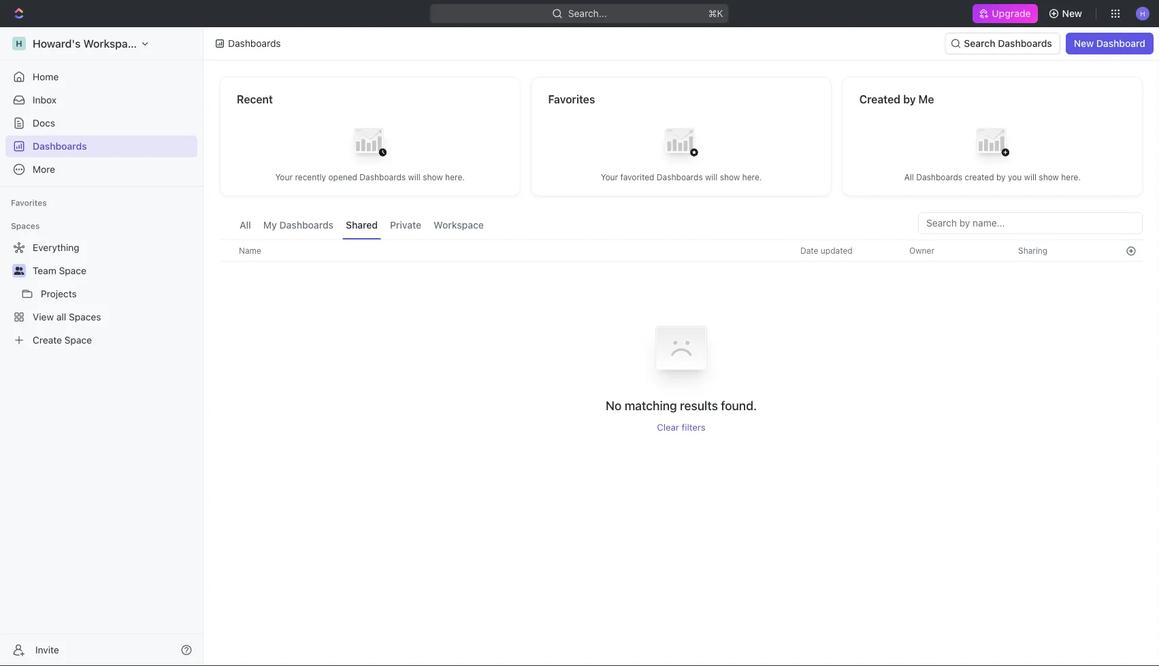 Task type: vqa. For each thing, say whether or not it's contained in the screenshot.
favorited
yes



Task type: describe. For each thing, give the bounding box(es) containing it.
recent
[[237, 93, 273, 106]]

filters
[[682, 422, 706, 433]]

found.
[[721, 398, 757, 413]]

no matching results found. row
[[220, 308, 1143, 433]]

inbox link
[[5, 89, 197, 111]]

dashboards inside search dashboards button
[[998, 38, 1052, 49]]

dashboards link
[[5, 135, 197, 157]]

team space link
[[33, 260, 195, 282]]

upgrade
[[992, 8, 1031, 19]]

opened
[[328, 173, 357, 182]]

clear filters
[[657, 422, 706, 433]]

create
[[33, 335, 62, 346]]

view
[[33, 311, 54, 323]]

docs
[[33, 117, 55, 129]]

home
[[33, 71, 59, 82]]

team
[[33, 265, 56, 276]]

projects link
[[41, 283, 195, 305]]

my dashboards button
[[260, 212, 337, 240]]

date updated
[[800, 246, 853, 256]]

your for recent
[[275, 173, 293, 182]]

no matching results found. table
[[220, 240, 1143, 433]]

inbox
[[33, 94, 57, 105]]

date updated button
[[792, 240, 861, 261]]

h inside dropdown button
[[1140, 9, 1145, 17]]

search dashboards button
[[945, 33, 1060, 54]]

my
[[263, 220, 277, 231]]

2 here. from the left
[[742, 173, 762, 182]]

workspace inside button
[[434, 220, 484, 231]]

h button
[[1132, 3, 1154, 25]]

shared button
[[342, 212, 381, 240]]

1 here. from the left
[[445, 173, 465, 182]]

howard's workspace, , element
[[12, 37, 26, 50]]

me
[[919, 93, 934, 106]]

Search by name... text field
[[926, 213, 1135, 233]]

tab list containing all
[[236, 212, 487, 240]]

everything link
[[5, 237, 195, 259]]

view all spaces
[[33, 311, 101, 323]]

clear filters button
[[657, 422, 706, 433]]

tree inside the sidebar navigation
[[5, 237, 197, 351]]

0 vertical spatial by
[[903, 93, 916, 106]]

workspace inside the sidebar navigation
[[83, 37, 140, 50]]

dashboards down no recent dashboards image
[[360, 173, 406, 182]]

no recent dashboards image
[[343, 117, 397, 172]]

2 will from the left
[[705, 173, 718, 182]]

sharing
[[1018, 246, 1048, 256]]

row containing name
[[220, 240, 1143, 262]]

1 vertical spatial spaces
[[69, 311, 101, 323]]

dashboards up recent
[[228, 38, 281, 49]]

created by me
[[859, 93, 934, 106]]

all
[[56, 311, 66, 323]]

your for favorites
[[601, 173, 618, 182]]

sidebar navigation
[[0, 27, 206, 666]]

new button
[[1043, 3, 1090, 25]]

clear
[[657, 422, 679, 433]]

dashboards left created
[[916, 173, 962, 182]]

owner
[[909, 246, 934, 256]]

matching
[[625, 398, 677, 413]]

created
[[965, 173, 994, 182]]

more button
[[5, 159, 197, 180]]

no favorited dashboards image
[[654, 117, 709, 172]]

new dashboard button
[[1066, 33, 1154, 54]]

private
[[390, 220, 421, 231]]

no
[[606, 398, 622, 413]]

favorites inside 'button'
[[11, 198, 47, 208]]



Task type: locate. For each thing, give the bounding box(es) containing it.
h inside navigation
[[16, 39, 22, 48]]

1 vertical spatial new
[[1074, 38, 1094, 49]]

search
[[964, 38, 995, 49]]

your favorited dashboards will show here.
[[601, 173, 762, 182]]

1 vertical spatial favorites
[[11, 198, 47, 208]]

your
[[275, 173, 293, 182], [601, 173, 618, 182]]

1 horizontal spatial all
[[904, 173, 914, 182]]

will up private
[[408, 173, 421, 182]]

dashboards
[[228, 38, 281, 49], [998, 38, 1052, 49], [33, 141, 87, 152], [360, 173, 406, 182], [657, 173, 703, 182], [916, 173, 962, 182], [279, 220, 334, 231]]

no matching results found.
[[606, 398, 757, 413]]

1 horizontal spatial by
[[996, 173, 1006, 182]]

here.
[[445, 173, 465, 182], [742, 173, 762, 182], [1061, 173, 1081, 182]]

invite
[[35, 645, 59, 656]]

0 horizontal spatial your
[[275, 173, 293, 182]]

1 horizontal spatial workspace
[[434, 220, 484, 231]]

will right you at the right of the page
[[1024, 173, 1037, 182]]

h
[[1140, 9, 1145, 17], [16, 39, 22, 48]]

all button
[[236, 212, 254, 240]]

dashboards inside dashboards link
[[33, 141, 87, 152]]

0 vertical spatial workspace
[[83, 37, 140, 50]]

created
[[859, 93, 901, 106]]

spaces down "favorites" 'button'
[[11, 221, 40, 231]]

0 vertical spatial new
[[1062, 8, 1082, 19]]

0 horizontal spatial here.
[[445, 173, 465, 182]]

no data image
[[640, 308, 722, 397]]

1 vertical spatial space
[[64, 335, 92, 346]]

workspace
[[83, 37, 140, 50], [434, 220, 484, 231]]

my dashboards
[[263, 220, 334, 231]]

search dashboards
[[964, 38, 1052, 49]]

favorited
[[620, 173, 654, 182]]

by left me
[[903, 93, 916, 106]]

projects
[[41, 288, 77, 299]]

0 vertical spatial h
[[1140, 9, 1145, 17]]

workspace up "home" link
[[83, 37, 140, 50]]

your left favorited
[[601, 173, 618, 182]]

0 horizontal spatial will
[[408, 173, 421, 182]]

2 your from the left
[[601, 173, 618, 182]]

search...
[[568, 8, 607, 19]]

your left recently
[[275, 173, 293, 182]]

will
[[408, 173, 421, 182], [705, 173, 718, 182], [1024, 173, 1037, 182]]

new dashboard
[[1074, 38, 1145, 49]]

tree
[[5, 237, 197, 351]]

1 horizontal spatial spaces
[[69, 311, 101, 323]]

dashboards up more
[[33, 141, 87, 152]]

new for new dashboard
[[1074, 38, 1094, 49]]

0 horizontal spatial spaces
[[11, 221, 40, 231]]

spaces
[[11, 221, 40, 231], [69, 311, 101, 323]]

view all spaces link
[[5, 306, 195, 328]]

workspace right private
[[434, 220, 484, 231]]

space for create space
[[64, 335, 92, 346]]

1 vertical spatial all
[[240, 220, 251, 231]]

row
[[220, 240, 1143, 262]]

1 horizontal spatial h
[[1140, 9, 1145, 17]]

0 vertical spatial space
[[59, 265, 86, 276]]

team space
[[33, 265, 86, 276]]

dashboards down upgrade
[[998, 38, 1052, 49]]

h left howard's
[[16, 39, 22, 48]]

0 horizontal spatial all
[[240, 220, 251, 231]]

all for all
[[240, 220, 251, 231]]

howard's
[[33, 37, 81, 50]]

space
[[59, 265, 86, 276], [64, 335, 92, 346]]

all inside button
[[240, 220, 251, 231]]

1 horizontal spatial your
[[601, 173, 618, 182]]

private button
[[387, 212, 425, 240]]

favorites button
[[5, 195, 52, 211]]

new
[[1062, 8, 1082, 19], [1074, 38, 1094, 49]]

workspace button
[[430, 212, 487, 240]]

3 will from the left
[[1024, 173, 1037, 182]]

0 horizontal spatial show
[[423, 173, 443, 182]]

2 horizontal spatial will
[[1024, 173, 1037, 182]]

2 horizontal spatial here.
[[1061, 173, 1081, 182]]

show
[[423, 173, 443, 182], [720, 173, 740, 182], [1039, 173, 1059, 182]]

updated
[[821, 246, 853, 256]]

results
[[680, 398, 718, 413]]

0 vertical spatial favorites
[[548, 93, 595, 106]]

favorites
[[548, 93, 595, 106], [11, 198, 47, 208]]

date
[[800, 246, 818, 256]]

dashboards inside "my dashboards" button
[[279, 220, 334, 231]]

by
[[903, 93, 916, 106], [996, 173, 1006, 182]]

more
[[33, 164, 55, 175]]

all dashboards created by you will show here.
[[904, 173, 1081, 182]]

name
[[239, 246, 261, 256]]

h up dashboard
[[1140, 9, 1145, 17]]

1 horizontal spatial will
[[705, 173, 718, 182]]

1 horizontal spatial here.
[[742, 173, 762, 182]]

dashboards down no favorited dashboards "image"
[[657, 173, 703, 182]]

1 show from the left
[[423, 173, 443, 182]]

new down new button
[[1074, 38, 1094, 49]]

spaces right all
[[69, 311, 101, 323]]

create space
[[33, 335, 92, 346]]

tree containing everything
[[5, 237, 197, 351]]

user group image
[[14, 267, 24, 275]]

recently
[[295, 173, 326, 182]]

⌘k
[[709, 8, 723, 19]]

docs link
[[5, 112, 197, 134]]

all
[[904, 173, 914, 182], [240, 220, 251, 231]]

1 vertical spatial workspace
[[434, 220, 484, 231]]

home link
[[5, 66, 197, 88]]

dashboards right "my"
[[279, 220, 334, 231]]

1 your from the left
[[275, 173, 293, 182]]

0 vertical spatial spaces
[[11, 221, 40, 231]]

your recently opened dashboards will show here.
[[275, 173, 465, 182]]

new for new
[[1062, 8, 1082, 19]]

everything
[[33, 242, 79, 253]]

create space link
[[5, 329, 195, 351]]

1 will from the left
[[408, 173, 421, 182]]

new inside button
[[1074, 38, 1094, 49]]

dashboard
[[1096, 38, 1145, 49]]

space up the projects
[[59, 265, 86, 276]]

shared
[[346, 220, 378, 231]]

1 horizontal spatial favorites
[[548, 93, 595, 106]]

1 vertical spatial h
[[16, 39, 22, 48]]

howard's workspace
[[33, 37, 140, 50]]

0 horizontal spatial h
[[16, 39, 22, 48]]

new up new dashboard
[[1062, 8, 1082, 19]]

3 here. from the left
[[1061, 173, 1081, 182]]

0 vertical spatial all
[[904, 173, 914, 182]]

0 horizontal spatial by
[[903, 93, 916, 106]]

1 vertical spatial by
[[996, 173, 1006, 182]]

upgrade link
[[973, 4, 1038, 23]]

tab list
[[236, 212, 487, 240]]

will down no favorited dashboards "image"
[[705, 173, 718, 182]]

by left you at the right of the page
[[996, 173, 1006, 182]]

1 horizontal spatial show
[[720, 173, 740, 182]]

space down view all spaces
[[64, 335, 92, 346]]

new inside button
[[1062, 8, 1082, 19]]

0 horizontal spatial workspace
[[83, 37, 140, 50]]

2 horizontal spatial show
[[1039, 173, 1059, 182]]

3 show from the left
[[1039, 173, 1059, 182]]

you
[[1008, 173, 1022, 182]]

2 show from the left
[[720, 173, 740, 182]]

all for all dashboards created by you will show here.
[[904, 173, 914, 182]]

0 horizontal spatial favorites
[[11, 198, 47, 208]]

space for team space
[[59, 265, 86, 276]]

no created by me dashboards image
[[965, 117, 1020, 172]]



